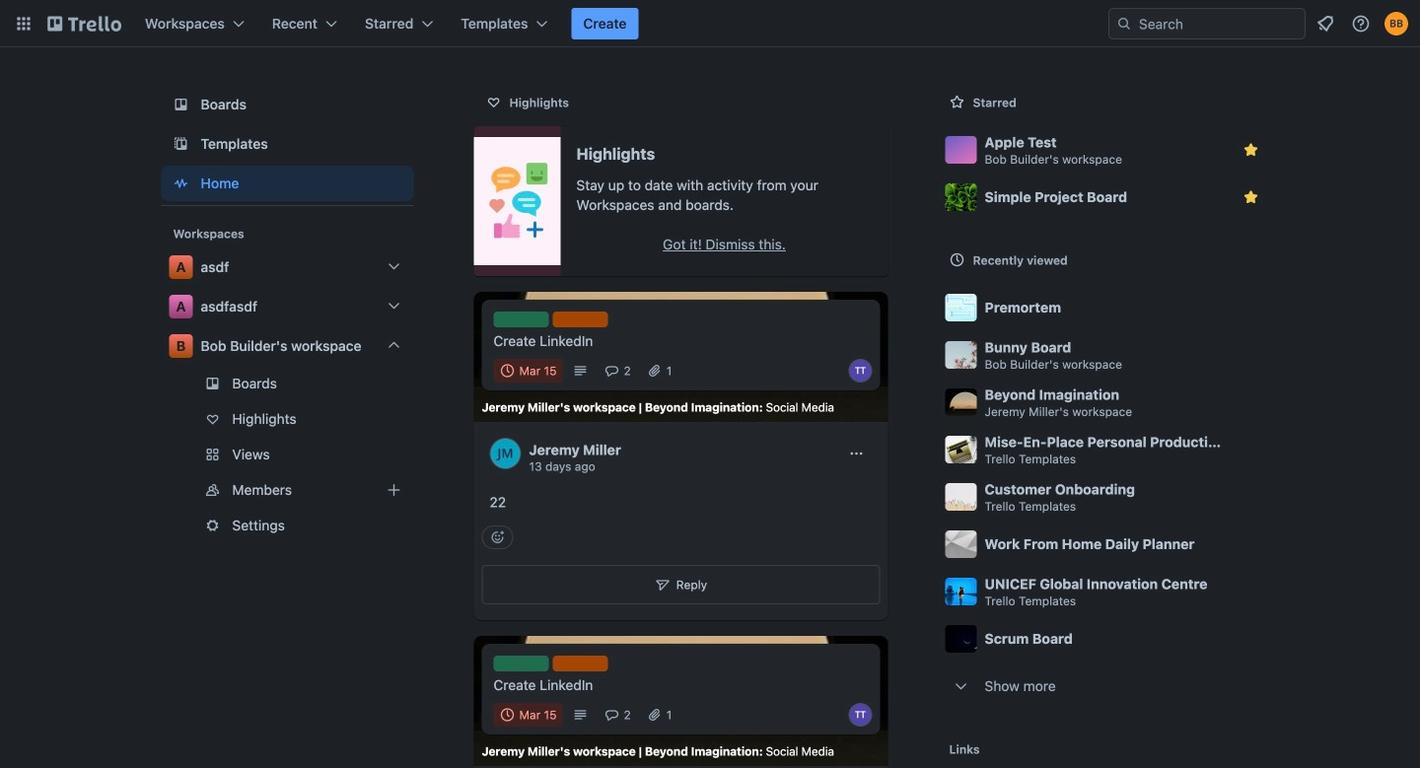 Task type: locate. For each thing, give the bounding box(es) containing it.
template board image
[[169, 132, 193, 156]]

0 vertical spatial color: orange, title: none image
[[553, 312, 608, 327]]

0 vertical spatial color: green, title: none image
[[494, 312, 549, 327]]

color: orange, title: none image
[[553, 312, 608, 327], [553, 656, 608, 672]]

primary element
[[0, 0, 1420, 47]]

click to unstar apple test. it will be removed from your starred list. image
[[1241, 140, 1261, 160]]

1 vertical spatial color: orange, title: none image
[[553, 656, 608, 672]]

board image
[[169, 93, 193, 116]]

1 vertical spatial color: green, title: none image
[[494, 656, 549, 672]]

2 color: green, title: none image from the top
[[494, 656, 549, 672]]

1 color: green, title: none image from the top
[[494, 312, 549, 327]]

color: green, title: none image
[[494, 312, 549, 327], [494, 656, 549, 672]]



Task type: vqa. For each thing, say whether or not it's contained in the screenshot.
Color: orange, title: none 'image' for first color: green, title: none image from the bottom of the page
yes



Task type: describe. For each thing, give the bounding box(es) containing it.
0 notifications image
[[1314, 12, 1337, 36]]

2 color: orange, title: none image from the top
[[553, 656, 608, 672]]

add image
[[382, 478, 406, 502]]

bob builder (bobbuilder40) image
[[1385, 12, 1408, 36]]

color: green, title: none image for second color: orange, title: none image from the bottom of the page
[[494, 312, 549, 327]]

home image
[[169, 172, 193, 195]]

1 color: orange, title: none image from the top
[[553, 312, 608, 327]]

search image
[[1116, 16, 1132, 32]]

Search field
[[1109, 8, 1306, 39]]

back to home image
[[47, 8, 121, 39]]

open information menu image
[[1351, 14, 1371, 34]]

click to unstar simple project board. it will be removed from your starred list. image
[[1241, 187, 1261, 207]]

add reaction image
[[482, 526, 513, 549]]

color: green, title: none image for 1st color: orange, title: none image from the bottom of the page
[[494, 656, 549, 672]]



